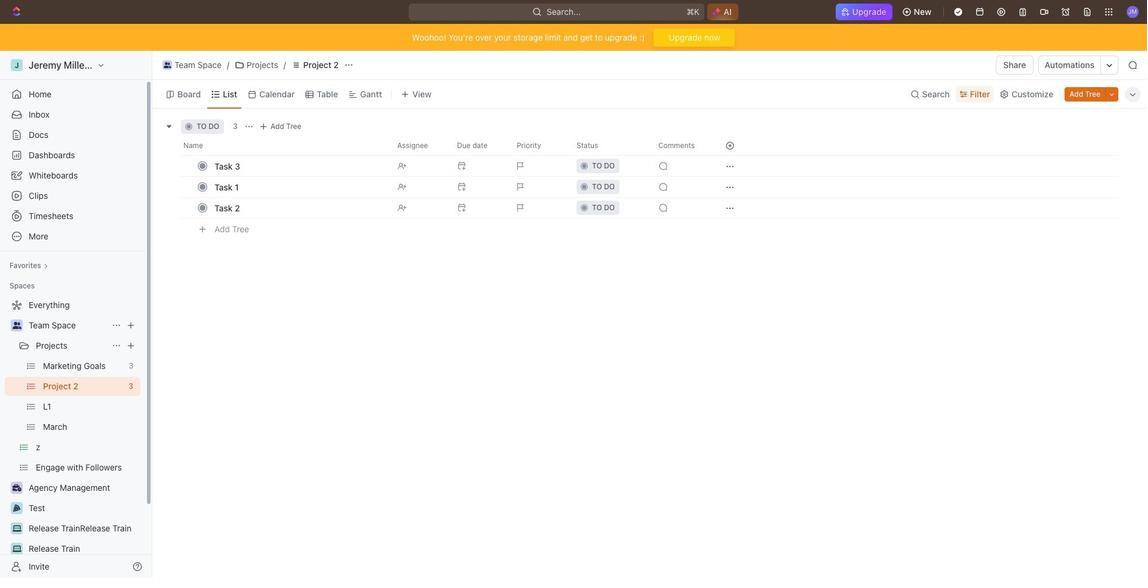Task type: vqa. For each thing, say whether or not it's contained in the screenshot.
My Settings
no



Task type: locate. For each thing, give the bounding box(es) containing it.
pizza slice image
[[13, 505, 20, 512]]

0 horizontal spatial user group image
[[12, 322, 21, 329]]

user group image inside tree
[[12, 322, 21, 329]]

1 vertical spatial user group image
[[12, 322, 21, 329]]

jeremy miller's workspace, , element
[[11, 59, 23, 71]]

0 vertical spatial user group image
[[164, 62, 171, 68]]

tree
[[5, 296, 140, 578]]

laptop code image
[[12, 525, 21, 532]]

user group image
[[164, 62, 171, 68], [12, 322, 21, 329]]



Task type: describe. For each thing, give the bounding box(es) containing it.
laptop code image
[[12, 546, 21, 553]]

tree inside sidebar navigation
[[5, 296, 140, 578]]

sidebar navigation
[[0, 51, 155, 578]]

business time image
[[12, 485, 21, 492]]

1 horizontal spatial user group image
[[164, 62, 171, 68]]



